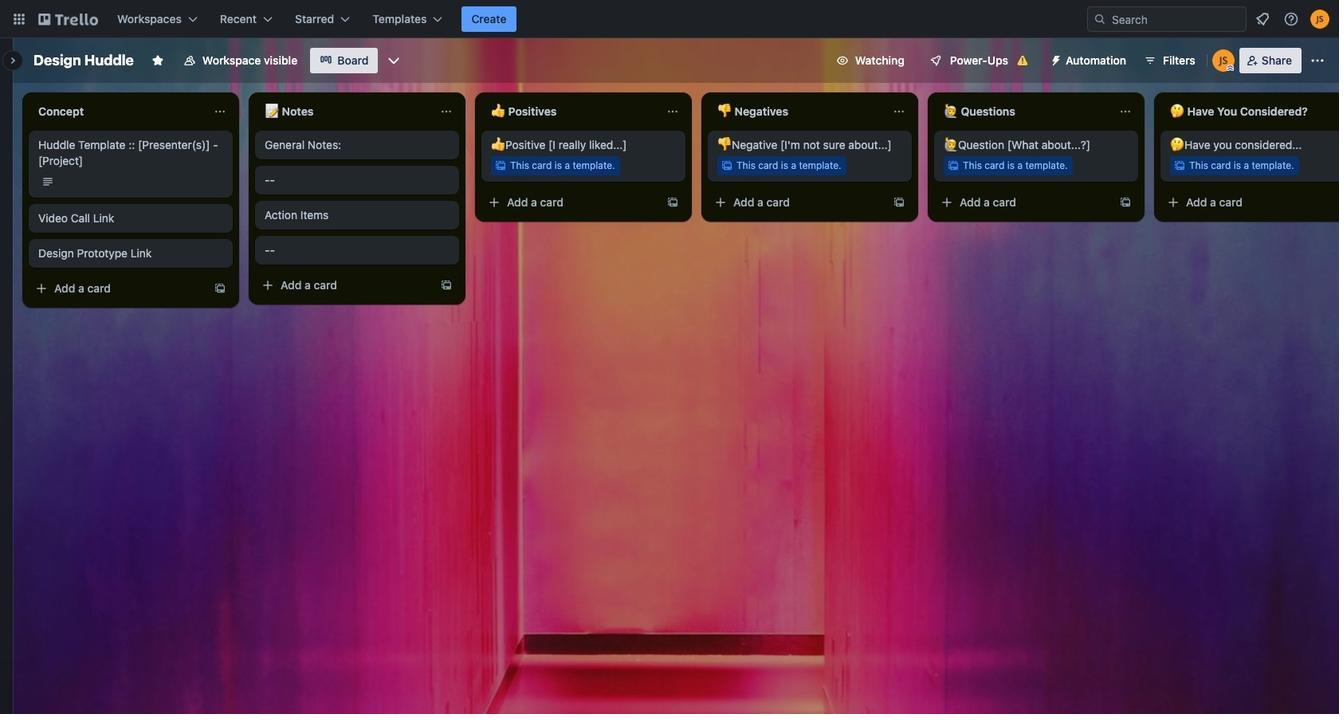 Task type: locate. For each thing, give the bounding box(es) containing it.
create from template… image
[[893, 196, 906, 209], [1120, 196, 1132, 209]]

None text field
[[1161, 99, 1340, 124]]

2 horizontal spatial create from template… image
[[667, 196, 679, 209]]

0 horizontal spatial create from template… image
[[214, 282, 226, 295]]

sm image
[[1044, 48, 1066, 70]]

back to home image
[[38, 6, 98, 32]]

create from template… image
[[667, 196, 679, 209], [440, 279, 453, 292], [214, 282, 226, 295]]

john smith (johnsmith38824343) image
[[1213, 49, 1235, 72]]

None text field
[[29, 99, 207, 124], [255, 99, 434, 124], [482, 99, 660, 124], [708, 99, 887, 124], [935, 99, 1113, 124], [29, 99, 207, 124], [255, 99, 434, 124], [482, 99, 660, 124], [708, 99, 887, 124], [935, 99, 1113, 124]]

this member is an admin of this board. image
[[1227, 65, 1234, 72]]

primary element
[[0, 0, 1340, 38]]

1 horizontal spatial create from template… image
[[1120, 196, 1132, 209]]

open information menu image
[[1284, 11, 1300, 27]]

0 horizontal spatial create from template… image
[[893, 196, 906, 209]]

Board name text field
[[26, 48, 142, 73]]



Task type: vqa. For each thing, say whether or not it's contained in the screenshot.
rightmost Create from template… icon
yes



Task type: describe. For each thing, give the bounding box(es) containing it.
1 horizontal spatial create from template… image
[[440, 279, 453, 292]]

2 create from template… image from the left
[[1120, 196, 1132, 209]]

1 create from template… image from the left
[[893, 196, 906, 209]]

show menu image
[[1310, 53, 1326, 69]]

search image
[[1094, 13, 1107, 26]]

star or unstar board image
[[151, 54, 164, 67]]

Search field
[[1107, 8, 1247, 30]]

customize views image
[[386, 53, 402, 69]]

john smith (johnsmith38824343) image
[[1311, 10, 1330, 29]]

0 notifications image
[[1254, 10, 1273, 29]]



